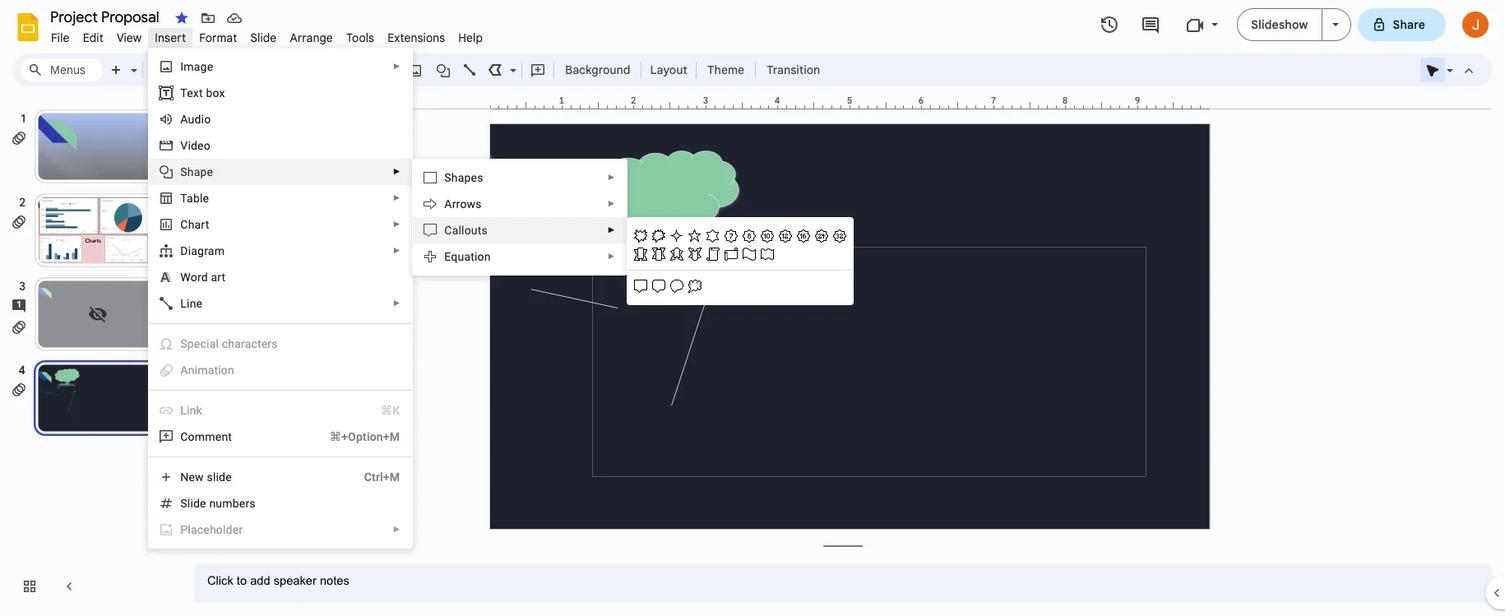 Task type: locate. For each thing, give the bounding box(es) containing it.
⌘+option+m
[[330, 430, 400, 443]]

c
[[180, 218, 188, 231], [445, 224, 452, 237]]

special characters c element
[[180, 337, 283, 351]]

s down the 'v'
[[180, 165, 187, 179]]

1 vertical spatial a
[[445, 197, 452, 211]]

10-point star image
[[759, 227, 777, 245]]

curved up ribbon image
[[668, 245, 686, 263]]

ta
[[180, 192, 193, 205]]

art
[[195, 218, 209, 231], [211, 271, 226, 284]]

0 vertical spatial art
[[195, 218, 209, 231]]

1 horizontal spatial s
[[445, 171, 452, 184]]

navigation
[[0, 93, 181, 616]]

p laceholder
[[180, 523, 243, 536]]

arrange menu item
[[283, 28, 340, 48]]

menu bar inside the menu bar banner
[[44, 21, 490, 49]]

insert
[[155, 30, 186, 45]]

a left dio
[[180, 113, 188, 126]]

d
[[180, 244, 188, 258]]

s
[[180, 165, 187, 179], [445, 171, 452, 184]]

0 horizontal spatial c
[[180, 218, 188, 231]]

art for w ord art
[[211, 271, 226, 284]]

up ribbon image
[[632, 245, 650, 263]]

mode and view toolbar
[[1420, 53, 1483, 86]]

c up e
[[445, 224, 452, 237]]

a for rrows
[[445, 197, 452, 211]]

main toolbar
[[102, 58, 829, 82]]

theme button
[[700, 58, 752, 82]]

d iagram
[[180, 244, 225, 258]]

hapes
[[452, 171, 484, 184]]

ment
[[205, 430, 232, 443]]

c for h
[[180, 218, 188, 231]]

art right ord
[[211, 271, 226, 284]]

a down spe
[[180, 364, 188, 377]]

dio
[[195, 113, 211, 126]]

s for hape
[[180, 165, 187, 179]]

menu containing i
[[124, 0, 413, 549]]

lin k
[[180, 404, 202, 417]]

menu item
[[159, 336, 400, 352], [159, 362, 400, 378], [149, 397, 412, 424], [149, 517, 412, 543]]

ew
[[189, 471, 204, 484]]

1 horizontal spatial art
[[211, 271, 226, 284]]

slide numbers e element
[[180, 497, 261, 510]]

rrows
[[452, 197, 482, 211]]

7-point star image
[[723, 227, 741, 245]]

word art w element
[[180, 271, 231, 284]]

application
[[0, 0, 1506, 616]]

v
[[180, 139, 188, 152]]

transition button
[[760, 58, 828, 82]]

c allouts
[[445, 224, 488, 237]]

menu item down numbers
[[149, 517, 412, 543]]

insert menu item
[[148, 28, 193, 48]]

► for iagram
[[393, 246, 401, 255]]

menu bar
[[44, 21, 490, 49]]

c up d
[[180, 218, 188, 231]]

mage
[[184, 60, 213, 73]]

arrows a element
[[445, 197, 487, 211]]

► for quation
[[608, 252, 616, 261]]

double wave image
[[759, 245, 777, 263]]

a rrows
[[445, 197, 482, 211]]

►
[[393, 62, 401, 71], [393, 167, 401, 176], [608, 173, 616, 182], [393, 193, 401, 202], [608, 199, 616, 208], [393, 220, 401, 229], [608, 225, 616, 234], [393, 246, 401, 255], [608, 252, 616, 261], [393, 299, 401, 308], [393, 525, 401, 534]]

0 horizontal spatial art
[[195, 218, 209, 231]]

c
[[200, 337, 207, 351]]

0 horizontal spatial s
[[180, 165, 187, 179]]

format
[[199, 30, 237, 45]]

► for laceholder
[[393, 525, 401, 534]]

1 row from the top
[[632, 227, 849, 245]]

menu
[[124, 0, 413, 549], [412, 159, 628, 276], [627, 217, 854, 305]]

background
[[565, 63, 631, 77]]

i mage
[[180, 60, 213, 73]]

layout
[[650, 63, 688, 77]]

s up a rrows
[[445, 171, 452, 184]]

co m ment
[[180, 430, 232, 443]]

le
[[200, 192, 209, 205]]

► for hapes
[[608, 173, 616, 182]]

a for nimation
[[180, 364, 188, 377]]

n
[[180, 471, 189, 484]]

s for hapes
[[445, 171, 452, 184]]

menu item down characters
[[159, 362, 400, 378]]

rounded rectangular callout image
[[650, 277, 668, 295]]

4-point star image
[[668, 227, 686, 245]]

row
[[632, 227, 849, 245], [632, 245, 849, 263], [632, 277, 849, 295]]

line q element
[[180, 297, 207, 310]]

tools
[[346, 30, 374, 45]]

rectangular callout image
[[632, 277, 650, 295]]

a down s hapes at top
[[445, 197, 452, 211]]

► for rrows
[[608, 199, 616, 208]]

cell right "12-point star" icon
[[813, 245, 831, 263]]

video v element
[[180, 139, 216, 152]]

1 horizontal spatial c
[[445, 224, 452, 237]]

ord
[[191, 271, 208, 284]]

lin
[[180, 404, 196, 417]]

new slide n element
[[180, 471, 237, 484]]

edit menu item
[[76, 28, 110, 48]]

menu bar banner
[[0, 0, 1506, 616]]

2 row from the top
[[632, 245, 849, 263]]

menu containing s
[[412, 159, 628, 276]]

► for allouts
[[608, 225, 616, 234]]

nimation
[[188, 364, 234, 377]]

ideo
[[188, 139, 211, 152]]

down ribbon image
[[650, 245, 668, 263]]

explosion 1 image
[[632, 227, 650, 245]]

c h art
[[180, 218, 209, 231]]

background button
[[558, 58, 638, 82]]

format menu item
[[193, 28, 244, 48]]

art up d iagram
[[195, 218, 209, 231]]

m
[[195, 430, 205, 443]]

hape
[[187, 165, 213, 179]]

box
[[206, 86, 225, 100]]

wave image
[[741, 245, 759, 263]]

Star checkbox
[[170, 7, 193, 30]]

menu item up nimation
[[159, 336, 400, 352]]

a
[[180, 113, 188, 126], [445, 197, 452, 211], [180, 364, 188, 377]]

⌘+option+m element
[[310, 429, 400, 445]]

diagram d element
[[180, 244, 230, 258]]

link k element
[[180, 404, 207, 417]]

chart h element
[[180, 218, 214, 231]]

8-point star image
[[741, 227, 759, 245]]

► for mage
[[393, 62, 401, 71]]

callouts c element
[[445, 224, 493, 237]]

cell
[[813, 245, 831, 263], [831, 245, 849, 263], [705, 277, 723, 295], [831, 277, 849, 295]]

6-point star image
[[705, 227, 723, 245]]

p
[[180, 523, 188, 536]]

menu item containing lin
[[149, 397, 412, 424]]

placeholder p element
[[180, 523, 248, 536]]

u
[[188, 113, 195, 126]]

oval callout image
[[668, 277, 686, 295]]

⌘k element
[[361, 402, 400, 419]]

presentation options image
[[1332, 23, 1339, 26]]

2 vertical spatial a
[[180, 364, 188, 377]]

transition
[[767, 63, 820, 77]]

a nimation
[[180, 364, 234, 377]]

1 vertical spatial art
[[211, 271, 226, 284]]

share button
[[1358, 8, 1446, 41]]

menu item up ment
[[149, 397, 412, 424]]

menu item containing a
[[159, 362, 400, 378]]

menu bar containing file
[[44, 21, 490, 49]]

0 vertical spatial a
[[180, 113, 188, 126]]

w
[[180, 271, 191, 284]]



Task type: vqa. For each thing, say whether or not it's contained in the screenshot.
Saved To Drive button
no



Task type: describe. For each thing, give the bounding box(es) containing it.
shape s element
[[180, 165, 218, 179]]

art for c h art
[[195, 218, 209, 231]]

extensions
[[388, 30, 445, 45]]

e quation
[[445, 250, 491, 263]]

live pointer settings image
[[1443, 59, 1454, 65]]

edit
[[83, 30, 104, 45]]

ial
[[207, 337, 219, 351]]

Menus field
[[21, 58, 103, 81]]

view
[[117, 30, 142, 45]]

24-point star image
[[813, 227, 831, 245]]

cell down vertical scroll icon
[[705, 277, 723, 295]]

slid
[[180, 497, 200, 510]]

animation a element
[[180, 364, 239, 377]]

s hapes
[[445, 171, 484, 184]]

spe
[[180, 337, 200, 351]]

tools menu item
[[340, 28, 381, 48]]

shapes s element
[[445, 171, 488, 184]]

vertical scroll image
[[705, 245, 723, 263]]

slide
[[207, 471, 232, 484]]

a u dio
[[180, 113, 211, 126]]

cell down 32-point star icon
[[831, 277, 849, 295]]

new slide with layout image
[[127, 59, 137, 65]]

slide
[[250, 30, 277, 45]]

numbers
[[209, 497, 256, 510]]

co
[[180, 430, 195, 443]]

quation
[[451, 250, 491, 263]]

w ord art
[[180, 271, 226, 284]]

► for hape
[[393, 167, 401, 176]]

file
[[51, 30, 70, 45]]

curved down ribbon image
[[686, 245, 705, 263]]

table b element
[[180, 192, 214, 205]]

a for u
[[180, 113, 188, 126]]

ctrl+m element
[[345, 469, 400, 485]]

t
[[180, 86, 187, 100]]

n ew slide
[[180, 471, 232, 484]]

view menu item
[[110, 28, 148, 48]]

explosion 2 image
[[650, 227, 668, 245]]

slideshow
[[1252, 17, 1309, 32]]

e
[[200, 497, 206, 510]]

5-point star image
[[686, 227, 705, 245]]

12-point star image
[[777, 227, 795, 245]]

3 row from the top
[[632, 277, 849, 295]]

i
[[180, 60, 184, 73]]

horizontal scroll image
[[723, 245, 741, 263]]

theme
[[708, 63, 745, 77]]

ext
[[187, 86, 203, 100]]

menu item containing p
[[149, 517, 412, 543]]

k
[[196, 404, 202, 417]]

allouts
[[452, 224, 488, 237]]

share
[[1393, 17, 1426, 32]]

b
[[193, 192, 200, 205]]

menu item containing spe
[[159, 336, 400, 352]]

text box t element
[[180, 86, 230, 100]]

line
[[180, 297, 203, 310]]

layout button
[[645, 58, 693, 82]]

file menu item
[[44, 28, 76, 48]]

ta b le
[[180, 192, 209, 205]]

iagram
[[188, 244, 225, 258]]

slid e numbers
[[180, 497, 256, 510]]

shape image
[[434, 58, 453, 81]]

cell right 16-point star icon
[[831, 245, 849, 263]]

c for allouts
[[445, 224, 452, 237]]

audio u element
[[180, 113, 216, 126]]

characters
[[222, 337, 278, 351]]

h
[[188, 218, 195, 231]]

v ideo
[[180, 139, 211, 152]]

t ext box
[[180, 86, 225, 100]]

16-point star image
[[795, 227, 813, 245]]

arrange
[[290, 30, 333, 45]]

laceholder
[[188, 523, 243, 536]]

insert image image
[[406, 58, 425, 81]]

help
[[459, 30, 483, 45]]

application containing slideshow
[[0, 0, 1506, 616]]

⌘k
[[381, 404, 400, 417]]

Rename text field
[[44, 7, 169, 26]]

extensions menu item
[[381, 28, 452, 48]]

slideshow button
[[1238, 8, 1323, 41]]

ctrl+m
[[364, 471, 400, 484]]

help menu item
[[452, 28, 490, 48]]

image i element
[[180, 60, 218, 73]]

comment m element
[[180, 430, 237, 443]]

equation e element
[[445, 250, 496, 263]]

slide menu item
[[244, 28, 283, 48]]

spe c ial characters
[[180, 337, 278, 351]]

s hape
[[180, 165, 213, 179]]

32-point star image
[[831, 227, 849, 245]]

cloud callout image
[[686, 277, 705, 295]]

e
[[445, 250, 451, 263]]



